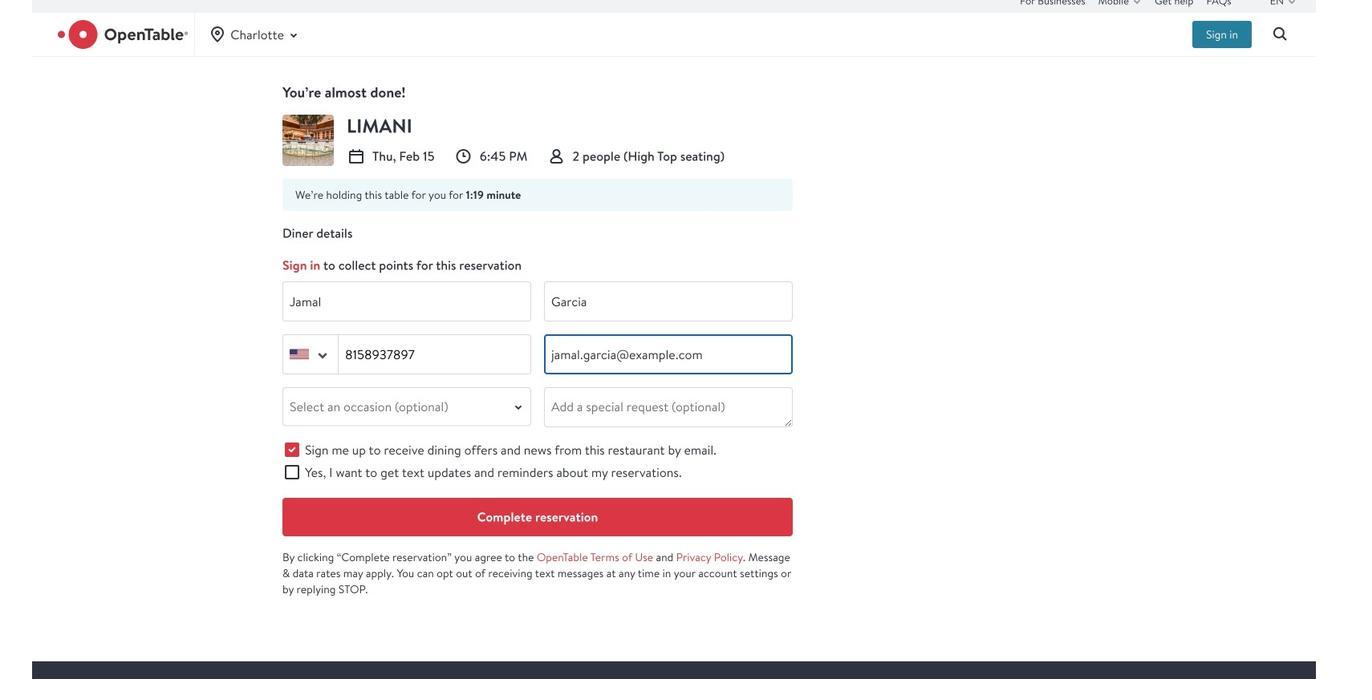 Task type: describe. For each thing, give the bounding box(es) containing it.
First name text field
[[283, 282, 530, 321]]

you're almost done! element
[[282, 83, 793, 102]]

Email email field
[[545, 335, 792, 374]]



Task type: locate. For each thing, give the bounding box(es) containing it.
Last name text field
[[545, 282, 792, 321]]

opentable logo image
[[58, 20, 188, 49]]

Add a special request (optional) text field
[[545, 388, 792, 427]]

Phone number telephone field
[[339, 335, 530, 374]]



Task type: vqa. For each thing, say whether or not it's contained in the screenshot.
Steakhouse corresponding to STK - Charlotte
no



